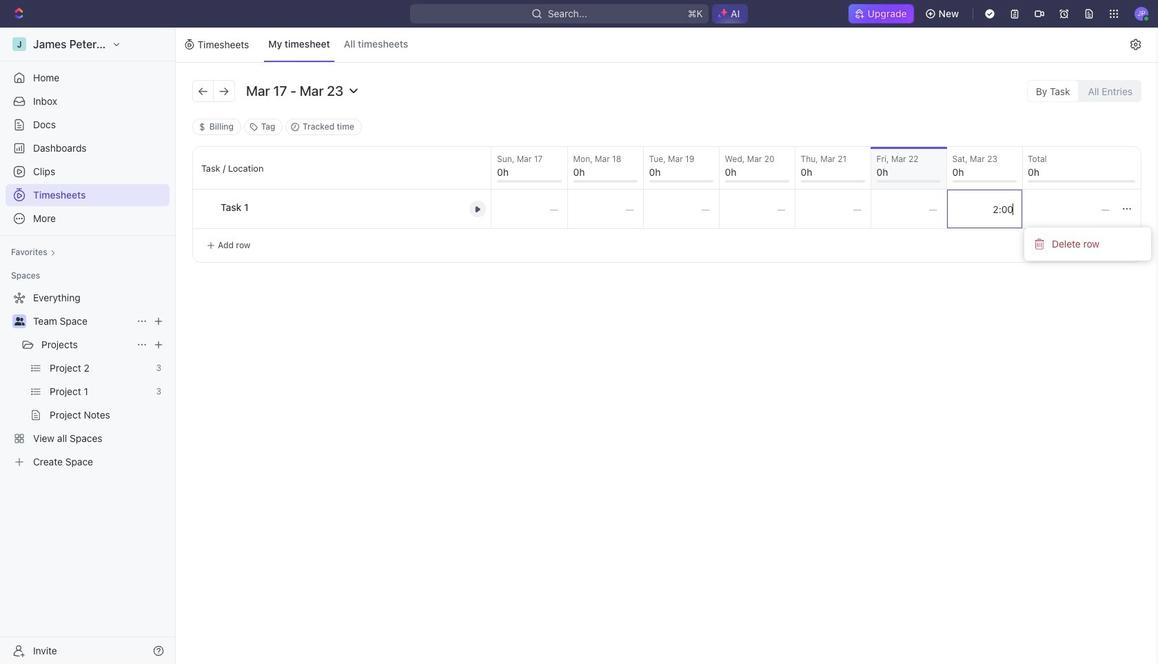 Task type: locate. For each thing, give the bounding box(es) containing it.
— text field
[[644, 190, 719, 228], [872, 190, 947, 228], [948, 190, 1023, 228], [1023, 190, 1120, 228]]

1 — text field from the left
[[492, 190, 567, 228]]

sidebar navigation
[[0, 28, 176, 664]]

tree
[[6, 287, 170, 473]]

2 — text field from the left
[[568, 190, 643, 228]]

4 — text field from the left
[[1023, 190, 1120, 228]]

— text field
[[492, 190, 567, 228], [568, 190, 643, 228], [720, 190, 795, 228], [796, 190, 871, 228]]



Task type: describe. For each thing, give the bounding box(es) containing it.
user group image
[[14, 317, 24, 326]]

tree inside sidebar navigation
[[6, 287, 170, 473]]

1 — text field from the left
[[644, 190, 719, 228]]

2 — text field from the left
[[872, 190, 947, 228]]

3 — text field from the left
[[720, 190, 795, 228]]

4 — text field from the left
[[796, 190, 871, 228]]

3 — text field from the left
[[948, 190, 1023, 228]]



Task type: vqa. For each thing, say whether or not it's contained in the screenshot.
Task 3
no



